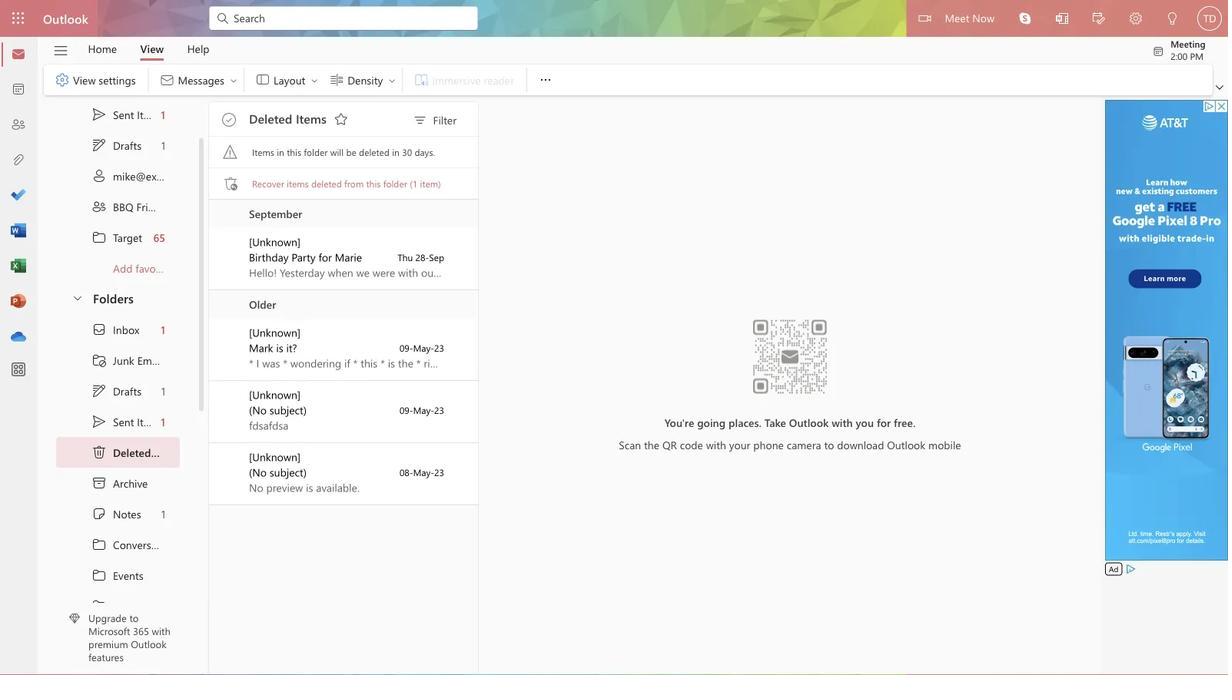 Task type: locate. For each thing, give the bounding box(es) containing it.
 tree item up "add"
[[56, 222, 180, 253]]

09-may-23
[[400, 342, 444, 354], [400, 404, 444, 417]]

 for 
[[229, 76, 238, 85]]

tab list containing home
[[76, 37, 221, 61]]

select a conversation checkbox down september
[[212, 228, 249, 261]]

2 select a conversation checkbox from the top
[[212, 444, 249, 477]]

 inside  layout 
[[310, 76, 319, 85]]

2 select a conversation checkbox from the top
[[212, 319, 249, 352]]

 button
[[45, 38, 76, 64]]

select a conversation checkbox down the older
[[212, 319, 249, 352]]

the for qr
[[644, 438, 660, 452]]

1 09- from the top
[[400, 342, 413, 354]]

with inside upgrade to microsoft 365 with premium outlook features
[[152, 625, 171, 638]]

(no subject) up preview
[[249, 466, 307, 480]]

 drafts
[[91, 138, 142, 153], [91, 384, 142, 399]]

sent down settings
[[113, 107, 134, 122]]

 tree item
[[56, 161, 209, 191]]

23
[[434, 342, 444, 354], [434, 404, 444, 417], [434, 467, 444, 479]]

2 subject) from the top
[[270, 466, 307, 480]]

(no up fdsafdsa
[[249, 403, 267, 417]]

1  from the top
[[91, 138, 107, 153]]

 tree item up upgrade
[[56, 560, 180, 591]]

 drafts for 
[[91, 138, 142, 153]]

65
[[153, 230, 165, 245]]

2 (no subject) from the top
[[249, 466, 307, 480]]

subject) up fdsafdsa
[[270, 403, 307, 417]]

 button
[[530, 65, 561, 95]]

0 vertical spatial  drafts
[[91, 138, 142, 153]]

1 vertical spatial  sent items 1
[[91, 414, 165, 430]]

items
[[287, 177, 309, 190]]

2 vertical spatial this
[[361, 356, 378, 371]]

subject) for fdsafdsa
[[270, 403, 307, 417]]

the for *
[[398, 356, 414, 371]]

older
[[249, 297, 276, 312]]

with left you
[[832, 416, 853, 430]]

1 vertical spatial 
[[91, 414, 107, 430]]

 left folders
[[71, 292, 84, 304]]


[[91, 230, 107, 245], [91, 537, 107, 553], [91, 568, 107, 584], [91, 599, 107, 614]]

the left right
[[398, 356, 414, 371]]

0 vertical spatial view
[[140, 42, 164, 56]]

1 vertical spatial deleted
[[113, 446, 151, 460]]

23 for fdsafdsa
[[434, 404, 444, 417]]

view inside  view settings
[[73, 72, 96, 87]]

(no subject) up fdsafdsa
[[249, 403, 307, 417]]

deleted inside the  deleted items
[[113, 446, 151, 460]]

0 vertical spatial with
[[832, 416, 853, 430]]

1  drafts from the top
[[91, 138, 142, 153]]

the inside you're going places. take outlook with you for free. scan the qr code with your phone camera to download outlook mobile
[[644, 438, 660, 452]]

available.
[[316, 481, 360, 495]]

now
[[973, 10, 995, 25]]

[unknown] up fdsafdsa
[[249, 388, 301, 402]]

to right camera
[[825, 438, 834, 452]]

deleted items 
[[249, 110, 349, 127]]

2 sent from the top
[[113, 415, 134, 429]]

1 horizontal spatial in
[[392, 146, 400, 158]]

the left 'qr'
[[644, 438, 660, 452]]

 down 
[[91, 384, 107, 399]]

2  tree item from the top
[[56, 530, 180, 560]]

the inside message list no conversations selected list box
[[398, 356, 414, 371]]

select a conversation checkbox for no preview is available.
[[212, 444, 249, 477]]

2 09- from the top
[[400, 404, 413, 417]]

[unknown] for no preview is available.
[[249, 450, 301, 464]]

select a conversation checkbox for birthday party for marie
[[212, 228, 249, 261]]

0 vertical spatial  tree item
[[56, 130, 180, 161]]

2 [unknown] from the top
[[249, 326, 301, 340]]

in up recover
[[277, 146, 284, 158]]


[[413, 113, 428, 128]]

tab list inside application
[[76, 37, 221, 61]]

1 for  tree item
[[161, 507, 165, 521]]

2  drafts from the top
[[91, 384, 142, 399]]

1 vertical spatial (no
[[249, 466, 267, 480]]

september heading
[[209, 200, 478, 228]]

2 vertical spatial with
[[152, 625, 171, 638]]

folder left (1
[[383, 177, 407, 190]]

4 [unknown] from the top
[[249, 450, 301, 464]]

23 for no preview is available.
[[434, 467, 444, 479]]

1 horizontal spatial the
[[644, 438, 660, 452]]

for right you
[[877, 416, 891, 430]]

 button
[[1118, 0, 1155, 39]]

 view settings
[[55, 72, 136, 88]]

help button
[[176, 37, 221, 61]]

0 vertical spatial deleted
[[359, 146, 390, 158]]

1 inside the '' tree item
[[161, 323, 165, 337]]

recover items deleted from this folder (1 item)
[[252, 177, 441, 190]]

code
[[680, 438, 703, 452]]

 up "microsoft"
[[91, 599, 107, 614]]

premium
[[88, 638, 128, 651]]

 tree item
[[56, 222, 180, 253], [56, 530, 180, 560], [56, 560, 180, 591]]

[unknown] up birthday
[[249, 235, 301, 249]]

 tree item
[[56, 99, 180, 130], [56, 407, 180, 437]]

1 vertical spatial select a conversation checkbox
[[212, 319, 249, 352]]

1 vertical spatial select a conversation checkbox
[[212, 444, 249, 477]]

excel image
[[11, 259, 26, 274]]

0 horizontal spatial deleted
[[113, 446, 151, 460]]

this right if
[[361, 356, 378, 371]]

23 right 08- in the bottom of the page
[[434, 467, 444, 479]]

 for 
[[310, 76, 319, 85]]

folder left the will
[[304, 146, 328, 158]]

2:00
[[1171, 50, 1188, 62]]

3  tree item from the top
[[56, 560, 180, 591]]

1 vertical spatial folder
[[383, 177, 407, 190]]

Select a conversation checkbox
[[212, 228, 249, 261], [212, 319, 249, 352]]

1 09-may-23 from the top
[[400, 342, 444, 354]]

 sent items 1
[[91, 107, 165, 122], [91, 414, 165, 430]]

1 vertical spatial  drafts
[[91, 384, 142, 399]]

is left right
[[388, 356, 395, 371]]


[[1153, 45, 1165, 58]]

calendar image
[[11, 82, 26, 98]]

this right the from
[[366, 177, 381, 190]]

items left ''
[[296, 110, 327, 127]]

2 horizontal spatial with
[[832, 416, 853, 430]]

1 up the  deleted items
[[161, 415, 165, 429]]

drafts up  tree item
[[113, 138, 142, 152]]


[[1093, 12, 1106, 25]]

(no for no preview is available.
[[249, 466, 267, 480]]

1 (no from the top
[[249, 403, 267, 417]]

1 down 
[[161, 107, 165, 122]]

1 sent from the top
[[113, 107, 134, 122]]

subject) up preview
[[270, 466, 307, 480]]

 left 'events'
[[91, 568, 107, 584]]

0 horizontal spatial the
[[398, 356, 414, 371]]

0 vertical spatial select a conversation checkbox
[[212, 381, 249, 414]]

1 vertical spatial 09-
[[400, 404, 413, 417]]

 junk email
[[91, 353, 163, 368]]

 inside tree
[[91, 414, 107, 430]]

2  from the top
[[91, 537, 107, 553]]

with right the 365
[[152, 625, 171, 638]]

in left 30
[[392, 146, 400, 158]]

2 (no from the top
[[249, 466, 267, 480]]

Select a conversation checkbox
[[212, 381, 249, 414], [212, 444, 249, 477]]

 inbox
[[91, 322, 139, 338]]

outlook up the 
[[43, 10, 88, 27]]

download
[[837, 438, 884, 452]]

0 vertical spatial sent
[[113, 107, 134, 122]]

left-rail-appbar navigation
[[3, 37, 34, 355]]

 left the ""
[[310, 76, 319, 85]]

1 vertical spatial (no subject)
[[249, 466, 307, 480]]

message list section
[[209, 98, 495, 675]]

1 up email in the bottom left of the page
[[161, 323, 165, 337]]

0 vertical spatial subject)
[[270, 403, 307, 417]]

people image
[[11, 118, 26, 133]]

older heading
[[209, 291, 478, 319]]

1 for  tree item for 
[[161, 138, 165, 152]]

drafts inside tree
[[113, 384, 142, 398]]

 for 
[[91, 138, 107, 153]]


[[91, 199, 107, 214]]

 sent items 1 up the  deleted items
[[91, 414, 165, 430]]

home
[[88, 42, 117, 56]]

4 1 from the top
[[161, 384, 165, 398]]

1 vertical spatial drafts
[[113, 384, 142, 398]]

 left target
[[91, 230, 107, 245]]

meet
[[945, 10, 970, 25]]

home button
[[76, 37, 128, 61]]

mike@example.com
[[113, 169, 209, 183]]

09- down * i was * wondering if * this * is the * right * answer?
[[400, 404, 413, 417]]

0 horizontal spatial deleted
[[311, 177, 342, 190]]

2 vertical spatial may-
[[413, 467, 434, 479]]

deleted left the from
[[311, 177, 342, 190]]

1 vertical spatial with
[[706, 438, 726, 452]]

[unknown] for * i was * wondering if * this * is the * right * answer?
[[249, 326, 301, 340]]

view
[[140, 42, 164, 56], [73, 72, 96, 87]]

 down 
[[91, 537, 107, 553]]

1 right notes
[[161, 507, 165, 521]]

0 vertical spatial  tree item
[[56, 99, 180, 130]]

09- up * i was * wondering if * this * is the * right * answer?
[[400, 342, 413, 354]]

2 09-may-23 from the top
[[400, 404, 444, 417]]

 inside tree
[[91, 384, 107, 399]]

23 up right
[[434, 342, 444, 354]]

0 vertical spatial 23
[[434, 342, 444, 354]]

1 vertical spatial 09-may-23
[[400, 404, 444, 417]]

you're going places. take outlook with you for free. scan the qr code with your phone camera to download outlook mobile
[[619, 416, 962, 452]]

3 1 from the top
[[161, 323, 165, 337]]

view up 
[[140, 42, 164, 56]]

deleted up archive
[[113, 446, 151, 460]]

2  tree item from the top
[[56, 376, 180, 407]]

 drafts inside tree
[[91, 384, 142, 399]]

(no for fdsafdsa
[[249, 403, 267, 417]]

 tree item up  events
[[56, 530, 180, 560]]

for inside message list no conversations selected list box
[[319, 250, 332, 264]]

1 vertical spatial sent
[[113, 415, 134, 429]]

0 horizontal spatial in
[[277, 146, 284, 158]]

09-may-23 up right
[[400, 342, 444, 354]]

this up items
[[287, 146, 301, 158]]

 notes
[[91, 507, 141, 522]]


[[91, 353, 107, 368]]

item)
[[420, 177, 441, 190]]

0 vertical spatial deleted
[[249, 110, 293, 127]]

1 subject) from the top
[[270, 403, 307, 417]]

drafts for 
[[113, 138, 142, 152]]

for right party
[[319, 250, 332, 264]]

pm
[[1190, 50, 1204, 62]]

09-may-23 for fdsafdsa
[[400, 404, 444, 417]]

09-may-23 down right
[[400, 404, 444, 417]]

(no up no
[[249, 466, 267, 480]]

0 vertical spatial 09-may-23
[[400, 342, 444, 354]]

[unknown] up 'mark is it?'
[[249, 326, 301, 340]]

to do image
[[11, 188, 26, 204]]

2  from the top
[[91, 384, 107, 399]]

3 [unknown] from the top
[[249, 388, 301, 402]]

1 horizontal spatial to
[[825, 438, 834, 452]]

onedrive image
[[11, 330, 26, 345]]

1 horizontal spatial folder
[[383, 177, 407, 190]]

2 * from the left
[[283, 356, 288, 371]]

 tree item up the  deleted items
[[56, 407, 180, 437]]

 tree item down junk on the bottom left of the page
[[56, 376, 180, 407]]

3 may- from the top
[[413, 467, 434, 479]]

2 drafts from the top
[[113, 384, 142, 398]]

[unknown] down fdsafdsa
[[249, 450, 301, 464]]

 meeting 2:00 pm
[[1153, 37, 1206, 62]]

1 select a conversation checkbox from the top
[[212, 381, 249, 414]]

0 vertical spatial drafts
[[113, 138, 142, 152]]

1 down email in the bottom left of the page
[[161, 384, 165, 398]]

is right preview
[[306, 481, 313, 495]]

features
[[88, 651, 124, 664]]

0 vertical spatial (no
[[249, 403, 267, 417]]

 up 
[[91, 414, 107, 430]]

1 vertical spatial view
[[73, 72, 96, 87]]

09-may-23 for * i was * wondering if * this * is the * right * answer?
[[400, 342, 444, 354]]

 bbq friends
[[91, 199, 171, 214]]

1 inside  tree item
[[161, 507, 165, 521]]

deleted down the 
[[249, 110, 293, 127]]

view inside button
[[140, 42, 164, 56]]

0 horizontal spatial to
[[129, 612, 139, 625]]

1 horizontal spatial deleted
[[249, 110, 293, 127]]

1 vertical spatial may-
[[413, 404, 434, 417]]

powerpoint image
[[11, 294, 26, 310]]

application
[[0, 0, 1229, 676]]

0 vertical spatial (no subject)
[[249, 403, 307, 417]]

2 horizontal spatial is
[[388, 356, 395, 371]]

word image
[[11, 224, 26, 239]]

deleted right be
[[359, 146, 390, 158]]

0 vertical spatial select a conversation checkbox
[[212, 228, 249, 261]]

1 vertical spatial  tree item
[[56, 376, 180, 407]]

ad
[[1109, 564, 1119, 575]]

 drafts down  tree item
[[91, 384, 142, 399]]


[[55, 72, 70, 88]]

0 horizontal spatial view
[[73, 72, 96, 87]]

view button
[[129, 37, 175, 61]]

1 select a conversation checkbox from the top
[[212, 228, 249, 261]]

(no subject) for fdsafdsa
[[249, 403, 307, 417]]

 right density
[[388, 76, 397, 85]]

sep
[[429, 251, 444, 264]]

1
[[161, 107, 165, 122], [161, 138, 165, 152], [161, 323, 165, 337], [161, 384, 165, 398], [161, 415, 165, 429], [161, 507, 165, 521]]

1 may- from the top
[[413, 342, 434, 354]]

outlook banner
[[0, 0, 1229, 39]]

 messages 
[[160, 72, 238, 88]]


[[222, 113, 236, 127]]

 inside  messages 
[[229, 76, 238, 85]]

 inside  density 
[[388, 76, 397, 85]]

with down going on the bottom
[[706, 438, 726, 452]]


[[91, 138, 107, 153], [91, 384, 107, 399]]

camera
[[787, 438, 822, 452]]

1 vertical spatial 23
[[434, 404, 444, 417]]

1 vertical spatial subject)
[[270, 466, 307, 480]]

1 (no subject) from the top
[[249, 403, 307, 417]]

recover
[[252, 177, 284, 190]]

 button
[[1213, 80, 1227, 95]]

1 vertical spatial the
[[644, 438, 660, 452]]

6 1 from the top
[[161, 507, 165, 521]]

2 may- from the top
[[413, 404, 434, 417]]

 up 
[[91, 138, 107, 153]]

 tree item up 
[[56, 130, 180, 161]]

365
[[133, 625, 149, 638]]

the
[[398, 356, 414, 371], [644, 438, 660, 452]]

 left the 
[[229, 76, 238, 85]]

layout
[[274, 72, 305, 87]]

0 vertical spatial 
[[91, 107, 107, 122]]

0 vertical spatial folder
[[304, 146, 328, 158]]

2  from the top
[[91, 414, 107, 430]]

 button
[[1007, 0, 1044, 37]]

 down  view settings
[[91, 107, 107, 122]]

subject) for no preview is available.
[[270, 466, 307, 480]]

0 vertical spatial 
[[91, 138, 107, 153]]

mark is it?
[[249, 341, 297, 355]]

1 for  tree item corresponding to 
[[161, 384, 165, 398]]

1 vertical spatial deleted
[[311, 177, 342, 190]]

1  tree item from the top
[[56, 130, 180, 161]]

2 vertical spatial 23
[[434, 467, 444, 479]]

(no
[[249, 403, 267, 417], [249, 466, 267, 480]]

1 vertical spatial for
[[877, 416, 891, 430]]

 drafts up  tree item
[[91, 138, 142, 153]]

 sent items 1 down settings
[[91, 107, 165, 122]]

1 vertical spatial this
[[366, 177, 381, 190]]

this inside recover items deleted from this folder (1 item) button
[[366, 177, 381, 190]]

1 drafts from the top
[[113, 138, 142, 152]]

5 * from the left
[[416, 356, 421, 371]]

1 vertical spatial 
[[91, 384, 107, 399]]

message list no conversations selected list box
[[209, 200, 495, 675]]

1 vertical spatial to
[[129, 612, 139, 625]]

0 vertical spatial  sent items 1
[[91, 107, 165, 122]]

1 up mike@example.com
[[161, 138, 165, 152]]

view right 
[[73, 72, 96, 87]]

2 1 from the top
[[161, 138, 165, 152]]

outlook right premium
[[131, 638, 167, 651]]

3 23 from the top
[[434, 467, 444, 479]]

1 * from the left
[[249, 356, 254, 371]]

notes
[[113, 507, 141, 521]]

6 * from the left
[[449, 356, 454, 371]]

select a conversation checkbox up fdsafdsa
[[212, 381, 249, 414]]

tree
[[56, 314, 181, 676]]

0 vertical spatial may-
[[413, 342, 434, 354]]

will
[[330, 146, 344, 158]]

this
[[287, 146, 301, 158], [366, 177, 381, 190], [361, 356, 378, 371]]

23 down right
[[434, 404, 444, 417]]

30
[[402, 146, 412, 158]]

 search field
[[209, 0, 478, 35]]

0 vertical spatial the
[[398, 356, 414, 371]]

outlook link
[[43, 0, 88, 37]]

 tree item
[[56, 130, 180, 161], [56, 376, 180, 407]]

0 vertical spatial to
[[825, 438, 834, 452]]

* i was * wondering if * this * is the * right * answer?
[[249, 356, 495, 371]]

party
[[292, 250, 316, 264]]

0 horizontal spatial is
[[276, 341, 283, 355]]

help
[[187, 42, 210, 56]]

sent up  tree item at the bottom left of the page
[[113, 415, 134, 429]]

is left the it?
[[276, 341, 283, 355]]

0 horizontal spatial for
[[319, 250, 332, 264]]

birthday
[[249, 250, 289, 264]]

(no subject)
[[249, 403, 307, 417], [249, 466, 307, 480]]

select a conversation checkbox up no
[[212, 444, 249, 477]]

was
[[262, 356, 280, 371]]

 tree item
[[56, 499, 180, 530]]

items up  "tree item"
[[154, 446, 181, 460]]

tab list
[[76, 37, 221, 61]]

1 vertical spatial  tree item
[[56, 407, 180, 437]]

1 horizontal spatial for
[[877, 416, 891, 430]]

2 vertical spatial is
[[306, 481, 313, 495]]

1  tree item from the top
[[56, 222, 180, 253]]

may-
[[413, 342, 434, 354], [413, 404, 434, 417], [413, 467, 434, 479]]

1 horizontal spatial view
[[140, 42, 164, 56]]

2  sent items 1 from the top
[[91, 414, 165, 430]]

items
[[137, 107, 163, 122], [296, 110, 327, 127], [252, 146, 274, 158], [137, 415, 163, 429], [154, 446, 181, 460]]

 tree item
[[56, 314, 180, 345]]

meeting
[[1171, 37, 1206, 50]]

1 23 from the top
[[434, 342, 444, 354]]

drafts down  junk email
[[113, 384, 142, 398]]

0 horizontal spatial with
[[152, 625, 171, 638]]

0 vertical spatial for
[[319, 250, 332, 264]]

phone
[[754, 438, 784, 452]]

in
[[277, 146, 284, 158], [392, 146, 400, 158]]

 tree item down settings
[[56, 99, 180, 130]]

outlook inside upgrade to microsoft 365 with premium outlook features
[[131, 638, 167, 651]]

2 23 from the top
[[434, 404, 444, 417]]

 button
[[1155, 0, 1192, 39]]

to inside upgrade to microsoft 365 with premium outlook features
[[129, 612, 139, 625]]


[[53, 43, 69, 59]]

to right upgrade
[[129, 612, 139, 625]]

0 vertical spatial 09-
[[400, 342, 413, 354]]



Task type: vqa. For each thing, say whether or not it's contained in the screenshot.
first May- from the bottom of the 'MESSAGE LIST NO CONVERSATIONS SELECTED' list box
yes



Task type: describe. For each thing, give the bounding box(es) containing it.
drafts for 
[[113, 384, 142, 398]]

recover items deleted from this folder (1 item) button
[[252, 177, 478, 190]]

09- for * i was * wondering if * this * is the * right * answer?
[[400, 342, 413, 354]]

deleted inside deleted items 
[[249, 110, 293, 127]]

outlook down free.
[[887, 438, 926, 452]]

 tree item for 
[[56, 130, 180, 161]]


[[1056, 12, 1069, 25]]

meet now
[[945, 10, 995, 25]]

5 1 from the top
[[161, 415, 165, 429]]

friends
[[136, 200, 171, 214]]

 filter
[[413, 113, 457, 128]]

3  from the top
[[91, 568, 107, 584]]

to inside you're going places. take outlook with you for free. scan the qr code with your phone camera to download outlook mobile
[[825, 438, 834, 452]]


[[223, 176, 238, 191]]

mark
[[249, 341, 273, 355]]

1  from the top
[[91, 230, 107, 245]]

items inside deleted items 
[[296, 110, 327, 127]]

09- for fdsafdsa
[[400, 404, 413, 417]]

outlook inside banner
[[43, 10, 88, 27]]

1 horizontal spatial is
[[306, 481, 313, 495]]

qr
[[663, 438, 677, 452]]


[[1216, 84, 1224, 91]]

going
[[697, 416, 726, 430]]

28-
[[416, 251, 429, 264]]

events
[[113, 569, 143, 583]]

1 horizontal spatial deleted
[[359, 146, 390, 158]]

4  from the top
[[91, 599, 107, 614]]

may- for no preview is available.
[[413, 467, 434, 479]]

september
[[249, 207, 302, 221]]

[unknown] for fdsafdsa
[[249, 388, 301, 402]]

08-
[[400, 467, 413, 479]]


[[91, 445, 107, 461]]

deleted inside button
[[311, 177, 342, 190]]


[[160, 72, 175, 88]]

preview
[[266, 481, 303, 495]]

0 horizontal spatial folder
[[304, 146, 328, 158]]

you
[[856, 416, 874, 430]]

 inside  button
[[71, 292, 84, 304]]

1 for the '' tree item
[[161, 323, 165, 337]]

folders tree item
[[56, 284, 180, 314]]


[[255, 72, 271, 88]]

application containing outlook
[[0, 0, 1229, 676]]

add favorite tree item
[[56, 253, 180, 284]]

 tree item
[[56, 437, 181, 468]]

birthday party for marie
[[249, 250, 362, 264]]

0 vertical spatial this
[[287, 146, 301, 158]]

add
[[113, 261, 133, 275]]

outlook up camera
[[789, 416, 829, 430]]

 density 
[[329, 72, 397, 88]]


[[91, 476, 107, 491]]

be
[[346, 146, 357, 158]]

filter
[[433, 113, 457, 127]]

select a conversation checkbox for fdsafdsa
[[212, 381, 249, 414]]

items up recover
[[252, 146, 274, 158]]


[[91, 322, 107, 338]]

 layout 
[[255, 72, 319, 88]]

files image
[[11, 153, 26, 168]]

for inside you're going places. take outlook with you for free. scan the qr code with your phone camera to download outlook mobile
[[877, 416, 891, 430]]


[[91, 507, 107, 522]]

(no subject) for no preview is available.
[[249, 466, 307, 480]]

2 in from the left
[[392, 146, 400, 158]]

1 vertical spatial is
[[388, 356, 395, 371]]

sent inside tree
[[113, 415, 134, 429]]

 for 
[[388, 76, 397, 85]]

wondering
[[291, 356, 341, 371]]

2  tree item from the top
[[56, 407, 180, 437]]


[[91, 168, 107, 184]]

upgrade to microsoft 365 with premium outlook features
[[88, 612, 171, 664]]

1 in from the left
[[277, 146, 284, 158]]

08-may-23
[[400, 467, 444, 479]]

microsoft
[[88, 625, 130, 638]]


[[1130, 12, 1142, 25]]

 archive
[[91, 476, 148, 491]]

no preview is available.
[[249, 481, 360, 495]]

folder inside button
[[383, 177, 407, 190]]

favorite
[[136, 261, 171, 275]]

right
[[424, 356, 446, 371]]


[[334, 111, 349, 127]]

days.
[[415, 146, 435, 158]]

items inside the  deleted items
[[154, 446, 181, 460]]

 tree item
[[56, 345, 180, 376]]

 drafts for 
[[91, 384, 142, 399]]

 tree item for 
[[56, 376, 180, 407]]

 for 
[[91, 384, 107, 399]]

 button
[[329, 107, 353, 131]]

tree containing 
[[56, 314, 181, 676]]

layout group
[[248, 65, 399, 95]]

folders
[[93, 290, 134, 306]]

may- for * i was * wondering if * this * is the * right * answer?
[[413, 342, 434, 354]]

target
[[113, 230, 142, 245]]

add favorite
[[113, 261, 171, 275]]

 target
[[91, 230, 142, 245]]

1 1 from the top
[[161, 107, 165, 122]]

(1
[[410, 177, 418, 190]]

select a conversation checkbox for mark is it?
[[212, 319, 249, 352]]

 deleted items
[[91, 445, 181, 461]]

may- for fdsafdsa
[[413, 404, 434, 417]]

0 vertical spatial is
[[276, 341, 283, 355]]

settings
[[99, 72, 136, 87]]

thu 28-sep
[[398, 251, 444, 264]]

mail image
[[11, 47, 26, 62]]

3 * from the left
[[353, 356, 358, 371]]

td
[[1204, 12, 1216, 24]]


[[1019, 12, 1032, 25]]

take
[[765, 416, 786, 430]]

answer?
[[457, 356, 495, 371]]

 tree item
[[56, 191, 180, 222]]

thu
[[398, 251, 413, 264]]

upgrade
[[88, 612, 127, 625]]

 sent items 1 inside tree
[[91, 414, 165, 430]]

4 * from the left
[[381, 356, 385, 371]]


[[329, 72, 345, 88]]

items in this folder will be deleted in 30 days.
[[252, 146, 435, 158]]

deleted items heading
[[249, 102, 353, 136]]

 tree item
[[56, 468, 180, 499]]

bbq
[[113, 200, 133, 214]]

set your advertising preferences image
[[1125, 564, 1137, 576]]

1  from the top
[[91, 107, 107, 122]]

1  tree item from the top
[[56, 99, 180, 130]]

i
[[257, 356, 259, 371]]


[[223, 145, 238, 160]]

messages
[[178, 72, 225, 87]]

no
[[249, 481, 263, 495]]

more apps image
[[11, 363, 26, 378]]

Search for email, meetings, files and more. field
[[232, 10, 469, 26]]

 mike@example.com
[[91, 168, 209, 184]]

 button
[[1044, 0, 1081, 39]]

23 for * i was * wondering if * this * is the * right * answer?
[[434, 342, 444, 354]]

1 [unknown] from the top
[[249, 235, 301, 249]]

items down 
[[137, 107, 163, 122]]

you're
[[665, 416, 694, 430]]

1  sent items 1 from the top
[[91, 107, 165, 122]]

free.
[[894, 416, 916, 430]]

density
[[348, 72, 383, 87]]

fdsafdsa
[[249, 419, 289, 433]]


[[223, 113, 236, 125]]

Select all messages checkbox
[[218, 109, 240, 131]]

this inside message list no conversations selected list box
[[361, 356, 378, 371]]

1 horizontal spatial with
[[706, 438, 726, 452]]


[[538, 72, 554, 88]]

items up the  deleted items
[[137, 415, 163, 429]]

premium features image
[[69, 614, 80, 625]]



